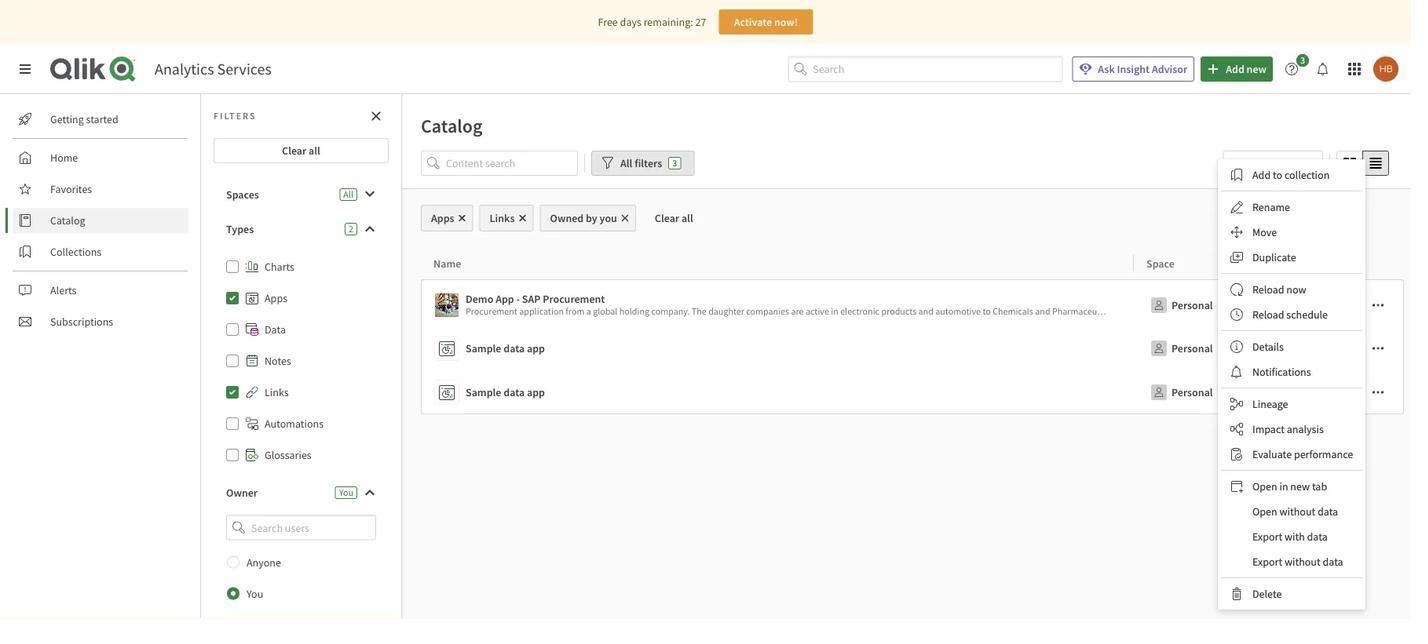 Task type: vqa. For each thing, say whether or not it's contained in the screenshot.
No results found Try adjusting your search or filters to find what you are looking for.
no



Task type: describe. For each thing, give the bounding box(es) containing it.
reload now
[[1253, 283, 1307, 297]]

subscriptions link
[[13, 310, 189, 335]]

evaluate performance button
[[1222, 442, 1363, 467]]

2 cell from the top
[[1310, 327, 1405, 371]]

switch view group
[[1337, 151, 1390, 176]]

personal cell for 3rd cell from the top
[[1134, 371, 1310, 415]]

reload schedule
[[1253, 308, 1328, 322]]

collections link
[[13, 240, 189, 265]]

with
[[1285, 530, 1305, 544]]

menu containing add to collection
[[1218, 159, 1366, 610]]

impact analysis
[[1253, 423, 1324, 437]]

1 cell from the top
[[1310, 280, 1405, 327]]

getting started link
[[13, 107, 189, 132]]

demo
[[466, 292, 494, 306]]

Search text field
[[813, 56, 1063, 82]]

3
[[673, 157, 677, 169]]

personal button for personal cell related to first cell from the top
[[1147, 293, 1217, 318]]

move
[[1253, 225, 1277, 240]]

1 vertical spatial clear all
[[655, 211, 693, 225]]

name
[[434, 256, 461, 271]]

export with data button
[[1222, 525, 1363, 550]]

export for export without data
[[1253, 555, 1283, 570]]

anyone
[[247, 556, 281, 570]]

data inside button
[[1308, 530, 1328, 544]]

app
[[496, 292, 514, 306]]

application
[[519, 306, 564, 318]]

getting
[[50, 112, 84, 126]]

open without data
[[1253, 505, 1339, 519]]

advisor
[[1152, 62, 1188, 76]]

add to collection button
[[1222, 163, 1363, 188]]

personal for 3rd cell from the top personal cell
[[1172, 386, 1213, 400]]

export without data
[[1253, 555, 1344, 570]]

close sidebar menu image
[[19, 63, 31, 75]]

27
[[696, 15, 707, 29]]

products
[[882, 306, 917, 318]]

rename button
[[1222, 195, 1363, 220]]

companies
[[747, 306, 790, 318]]

evaluate
[[1253, 448, 1292, 462]]

activate
[[734, 15, 772, 29]]

open in new tab
[[1253, 480, 1328, 494]]

add to collection
[[1253, 168, 1330, 182]]

you inside owner option group
[[247, 587, 263, 601]]

tab
[[1313, 480, 1328, 494]]

apps inside button
[[431, 211, 455, 225]]

analysis
[[1287, 423, 1324, 437]]

filters region
[[402, 148, 1412, 189]]

details
[[1253, 340, 1284, 354]]

details button
[[1222, 335, 1363, 360]]

1 horizontal spatial clear
[[655, 211, 680, 225]]

data
[[265, 323, 286, 337]]

owned
[[550, 211, 584, 225]]

0 vertical spatial clear
[[282, 144, 307, 158]]

sample data app button for 3rd cell from the top personal cell
[[434, 377, 1128, 408]]

all filters
[[621, 156, 662, 170]]

add
[[1253, 168, 1271, 182]]

you
[[600, 211, 617, 225]]

open for open in new tab
[[1253, 480, 1278, 494]]

now
[[1287, 283, 1307, 297]]

catalog link
[[13, 208, 189, 233]]

remaining:
[[644, 15, 693, 29]]

0 horizontal spatial links
[[265, 386, 289, 400]]

collection
[[1285, 168, 1330, 182]]

export without data button
[[1222, 550, 1363, 575]]

evaluate performance
[[1253, 448, 1354, 462]]

2 the from the left
[[1132, 306, 1147, 318]]

notes
[[265, 354, 291, 368]]

free
[[598, 15, 618, 29]]

impact
[[1253, 423, 1285, 437]]

impact analysis button
[[1222, 417, 1363, 442]]

2
[[349, 223, 353, 235]]

2 and from the left
[[1036, 306, 1051, 318]]

1 vertical spatial all
[[682, 211, 693, 225]]

ask insight advisor button
[[1073, 57, 1195, 82]]

searchbar element
[[788, 56, 1063, 82]]

analytics services element
[[155, 59, 272, 79]]

0 horizontal spatial clear all
[[282, 144, 320, 158]]

delete
[[1253, 588, 1282, 602]]

demo app - sap procurement procurement application from a global holding company. the daughter companies are active in electronic products and automotive to chemicals and pharmaceutical etc. the data comes from a sap bw system.
[[466, 292, 1286, 318]]

rename
[[1253, 200, 1291, 214]]

personal cell for first cell from the top
[[1134, 280, 1310, 327]]

chemicals
[[993, 306, 1034, 318]]

0 horizontal spatial procurement
[[466, 306, 518, 318]]

in inside "demo app - sap procurement procurement application from a global holding company. the daughter companies are active in electronic products and automotive to chemicals and pharmaceutical etc. the data comes from a sap bw system."
[[831, 306, 839, 318]]

export with data
[[1253, 530, 1328, 544]]

alerts
[[50, 284, 77, 298]]

owner option group
[[214, 547, 389, 620]]

insight
[[1117, 62, 1150, 76]]

charts
[[265, 260, 295, 274]]

activate now! link
[[719, 9, 813, 35]]

3 cell from the top
[[1310, 371, 1405, 415]]

open in new tab link
[[1222, 474, 1363, 500]]

services
[[217, 59, 272, 79]]

schedule
[[1287, 308, 1328, 322]]

days
[[620, 15, 642, 29]]



Task type: locate. For each thing, give the bounding box(es) containing it.
1 vertical spatial sample data app
[[466, 386, 545, 400]]

in left new
[[1280, 480, 1289, 494]]

app for sample data app button corresponding to 3rd cell from the top personal cell
[[527, 386, 545, 400]]

0 vertical spatial sample data app button
[[434, 333, 1128, 364]]

owned by you button
[[540, 205, 636, 232]]

reload for reload schedule
[[1253, 308, 1285, 322]]

0 vertical spatial links
[[490, 211, 515, 225]]

catalog down favorites
[[50, 214, 85, 228]]

owner
[[226, 486, 258, 500]]

0 horizontal spatial in
[[831, 306, 839, 318]]

to
[[1273, 168, 1283, 182], [983, 306, 991, 318]]

0 vertical spatial apps
[[431, 211, 455, 225]]

1 vertical spatial reload
[[1253, 308, 1285, 322]]

1 and from the left
[[919, 306, 934, 318]]

sample data app
[[466, 342, 545, 356], [466, 386, 545, 400]]

apps button
[[421, 205, 473, 232]]

1 vertical spatial sample data app button
[[434, 377, 1128, 408]]

1 horizontal spatial all
[[682, 211, 693, 225]]

personal for personal cell related to second cell from the top of the page
[[1172, 342, 1213, 356]]

1 vertical spatial apps
[[265, 291, 288, 306]]

free days remaining: 27
[[598, 15, 707, 29]]

lineage button
[[1222, 392, 1363, 417]]

1 vertical spatial to
[[983, 306, 991, 318]]

open without data link
[[1222, 500, 1363, 525]]

1 horizontal spatial clear all button
[[642, 205, 706, 232]]

1 vertical spatial without
[[1285, 555, 1321, 570]]

collections
[[50, 245, 101, 259]]

2 vertical spatial personal button
[[1147, 380, 1217, 405]]

personal button
[[1147, 293, 1217, 318], [1147, 336, 1217, 361], [1147, 380, 1217, 405]]

duplicate button
[[1222, 245, 1363, 270]]

1 horizontal spatial procurement
[[543, 292, 605, 306]]

1 export from the top
[[1253, 530, 1283, 544]]

1 vertical spatial links
[[265, 386, 289, 400]]

clear all button down filters
[[214, 138, 389, 163]]

1 vertical spatial export
[[1253, 555, 1283, 570]]

1 vertical spatial in
[[1280, 480, 1289, 494]]

clear all
[[282, 144, 320, 158], [655, 211, 693, 225]]

2 sample data app from the top
[[466, 386, 545, 400]]

alerts link
[[13, 278, 189, 303]]

0 vertical spatial open
[[1253, 480, 1278, 494]]

reload up system.
[[1253, 283, 1285, 297]]

0 vertical spatial sample
[[466, 342, 502, 356]]

etc.
[[1116, 306, 1131, 318]]

cell up more actions image
[[1310, 327, 1405, 371]]

2 personal button from the top
[[1147, 336, 1217, 361]]

2 open from the top
[[1253, 505, 1278, 519]]

in right 'active'
[[831, 306, 839, 318]]

export left with
[[1253, 530, 1283, 544]]

and right "chemicals" at right
[[1036, 306, 1051, 318]]

links down 'notes'
[[265, 386, 289, 400]]

in
[[831, 306, 839, 318], [1280, 480, 1289, 494]]

menu
[[1218, 159, 1366, 610]]

1 horizontal spatial in
[[1280, 480, 1289, 494]]

1 horizontal spatial clear all
[[655, 211, 693, 225]]

cell right now at right
[[1310, 280, 1405, 327]]

without for open
[[1280, 505, 1316, 519]]

2 export from the top
[[1253, 555, 1283, 570]]

1 horizontal spatial links
[[490, 211, 515, 225]]

0 horizontal spatial from
[[566, 306, 585, 318]]

sample data app button for personal cell related to second cell from the top of the page
[[434, 333, 1128, 364]]

1 vertical spatial personal
[[1172, 342, 1213, 356]]

clear
[[282, 144, 307, 158], [655, 211, 680, 225]]

open for open without data
[[1253, 505, 1278, 519]]

-
[[517, 292, 520, 306]]

analytics
[[155, 59, 214, 79]]

2 personal cell from the top
[[1134, 327, 1310, 371]]

qlik sense app image
[[435, 294, 459, 317]]

links right apps button
[[490, 211, 515, 225]]

the left the daughter on the right of page
[[692, 306, 707, 318]]

electronic
[[841, 306, 880, 318]]

subscriptions
[[50, 315, 113, 329]]

catalog inside "catalog" link
[[50, 214, 85, 228]]

without inside button
[[1285, 555, 1321, 570]]

1 the from the left
[[692, 306, 707, 318]]

1 horizontal spatial you
[[339, 487, 353, 499]]

from right the 'comes'
[[1196, 306, 1215, 318]]

0 horizontal spatial to
[[983, 306, 991, 318]]

all
[[621, 156, 633, 170]]

1 sample data app from the top
[[466, 342, 545, 356]]

1 vertical spatial catalog
[[50, 214, 85, 228]]

delete button
[[1222, 582, 1363, 607]]

a left the bw
[[1217, 306, 1222, 318]]

0 vertical spatial to
[[1273, 168, 1283, 182]]

sample for sample data app button corresponding to 3rd cell from the top personal cell
[[466, 386, 502, 400]]

export inside button
[[1253, 530, 1283, 544]]

cell
[[1310, 280, 1405, 327], [1310, 327, 1405, 371], [1310, 371, 1405, 415]]

1 horizontal spatial sap
[[1224, 306, 1239, 318]]

open
[[1253, 480, 1278, 494], [1253, 505, 1278, 519]]

0 vertical spatial sample data app
[[466, 342, 545, 356]]

export
[[1253, 530, 1283, 544], [1253, 555, 1283, 570]]

3 personal button from the top
[[1147, 380, 1217, 405]]

data inside "demo app - sap procurement procurement application from a global holding company. the daughter companies are active in electronic products and automotive to chemicals and pharmaceutical etc. the data comes from a sap bw system."
[[1149, 306, 1167, 318]]

global
[[593, 306, 618, 318]]

0 vertical spatial without
[[1280, 505, 1316, 519]]

app for personal cell related to second cell from the top of the page's sample data app button
[[527, 342, 545, 356]]

personal for personal cell related to first cell from the top
[[1172, 299, 1213, 313]]

0 horizontal spatial and
[[919, 306, 934, 318]]

apps up data
[[265, 291, 288, 306]]

1 app from the top
[[527, 342, 545, 356]]

1 sample from the top
[[466, 342, 502, 356]]

0 horizontal spatial catalog
[[50, 214, 85, 228]]

0 vertical spatial you
[[339, 487, 353, 499]]

sample data app for sample data app button corresponding to 3rd cell from the top personal cell
[[466, 386, 545, 400]]

without down with
[[1285, 555, 1321, 570]]

are
[[791, 306, 804, 318]]

types
[[226, 222, 254, 236]]

from left global
[[566, 306, 585, 318]]

procurement right qlik sense app icon
[[466, 306, 518, 318]]

automations
[[265, 417, 324, 431]]

1 vertical spatial clear all button
[[642, 205, 706, 232]]

reload for reload now
[[1253, 283, 1285, 297]]

to right add
[[1273, 168, 1283, 182]]

1 personal cell from the top
[[1134, 280, 1310, 327]]

0 vertical spatial app
[[527, 342, 545, 356]]

0 horizontal spatial a
[[587, 306, 591, 318]]

sample data app button
[[434, 333, 1128, 364], [434, 377, 1128, 408]]

0 horizontal spatial clear
[[282, 144, 307, 158]]

lineage
[[1253, 397, 1289, 412]]

1 horizontal spatial apps
[[431, 211, 455, 225]]

navigation pane element
[[0, 101, 200, 341]]

new
[[1291, 480, 1310, 494]]

system.
[[1256, 306, 1286, 318]]

personal button for personal cell related to second cell from the top of the page
[[1147, 336, 1217, 361]]

sample data app for personal cell related to second cell from the top of the page's sample data app button
[[466, 342, 545, 356]]

0 horizontal spatial apps
[[265, 291, 288, 306]]

ask insight advisor
[[1098, 62, 1188, 76]]

0 vertical spatial in
[[831, 306, 839, 318]]

you
[[339, 487, 353, 499], [247, 587, 263, 601]]

0 vertical spatial clear all
[[282, 144, 320, 158]]

1 horizontal spatial to
[[1273, 168, 1283, 182]]

0 vertical spatial clear all button
[[214, 138, 389, 163]]

1 vertical spatial app
[[527, 386, 545, 400]]

personal cell
[[1134, 280, 1310, 327], [1134, 327, 1310, 371], [1134, 371, 1310, 415]]

2 app from the top
[[527, 386, 545, 400]]

procurement right -
[[543, 292, 605, 306]]

a left global
[[587, 306, 591, 318]]

clear all button down 3
[[642, 205, 706, 232]]

now!
[[774, 15, 798, 29]]

1 vertical spatial sample
[[466, 386, 502, 400]]

1 personal from the top
[[1172, 299, 1213, 313]]

more actions image
[[1372, 386, 1385, 399]]

the right etc.
[[1132, 306, 1147, 318]]

1 vertical spatial open
[[1253, 505, 1278, 519]]

sample for personal cell related to second cell from the top of the page's sample data app button
[[466, 342, 502, 356]]

open down open in new tab
[[1253, 505, 1278, 519]]

favorites link
[[13, 177, 189, 202]]

sap right -
[[522, 292, 541, 306]]

comes
[[1169, 306, 1194, 318]]

to left "chemicals" at right
[[983, 306, 991, 318]]

filters
[[635, 156, 662, 170]]

1 vertical spatial clear
[[655, 211, 680, 225]]

0 vertical spatial personal
[[1172, 299, 1213, 313]]

1 personal button from the top
[[1147, 293, 1217, 318]]

performance
[[1294, 448, 1354, 462]]

2 sample data app button from the top
[[434, 377, 1128, 408]]

export up delete
[[1253, 555, 1283, 570]]

Content search text field
[[446, 151, 578, 176]]

0 horizontal spatial you
[[247, 587, 263, 601]]

apps up name
[[431, 211, 455, 225]]

open down evaluate
[[1253, 480, 1278, 494]]

0 horizontal spatial clear all button
[[214, 138, 389, 163]]

notifications button
[[1222, 360, 1363, 385]]

links button
[[480, 205, 534, 232]]

app
[[527, 342, 545, 356], [527, 386, 545, 400]]

cell up analysis
[[1310, 371, 1405, 415]]

all
[[309, 144, 320, 158], [682, 211, 693, 225]]

1 horizontal spatial from
[[1196, 306, 1215, 318]]

data inside button
[[1323, 555, 1344, 570]]

without down new
[[1280, 505, 1316, 519]]

2 a from the left
[[1217, 306, 1222, 318]]

home link
[[13, 145, 189, 170]]

personal cell up impact
[[1134, 371, 1310, 415]]

0 vertical spatial export
[[1253, 530, 1283, 544]]

glossaries
[[265, 449, 312, 463]]

1 horizontal spatial and
[[1036, 306, 1051, 318]]

1 open from the top
[[1253, 480, 1278, 494]]

0 vertical spatial catalog
[[421, 114, 483, 137]]

sample
[[466, 342, 502, 356], [466, 386, 502, 400]]

2 sample from the top
[[466, 386, 502, 400]]

1 reload from the top
[[1253, 283, 1285, 297]]

2 from from the left
[[1196, 306, 1215, 318]]

export inside button
[[1253, 555, 1283, 570]]

3 personal from the top
[[1172, 386, 1213, 400]]

0 vertical spatial personal button
[[1147, 293, 1217, 318]]

move button
[[1222, 220, 1363, 245]]

company.
[[652, 306, 690, 318]]

filters
[[214, 110, 257, 122]]

1 horizontal spatial catalog
[[421, 114, 483, 137]]

1 from from the left
[[566, 306, 585, 318]]

personal cell up details
[[1134, 280, 1310, 327]]

2 reload from the top
[[1253, 308, 1285, 322]]

pharmaceutical
[[1053, 306, 1114, 318]]

2 personal from the top
[[1172, 342, 1213, 356]]

owned by you
[[550, 211, 617, 225]]

0 vertical spatial reload
[[1253, 283, 1285, 297]]

to inside "demo app - sap procurement procurement application from a global holding company. the daughter companies are active in electronic products and automotive to chemicals and pharmaceutical etc. the data comes from a sap bw system."
[[983, 306, 991, 318]]

1 vertical spatial personal button
[[1147, 336, 1217, 361]]

0 horizontal spatial the
[[692, 306, 707, 318]]

0 horizontal spatial sap
[[522, 292, 541, 306]]

recently used image
[[1224, 151, 1324, 176]]

1 vertical spatial you
[[247, 587, 263, 601]]

1 sample data app button from the top
[[434, 333, 1128, 364]]

sap left the bw
[[1224, 306, 1239, 318]]

started
[[86, 112, 118, 126]]

catalog up content search text box
[[421, 114, 483, 137]]

and
[[919, 306, 934, 318], [1036, 306, 1051, 318]]

daughter
[[709, 306, 745, 318]]

to inside button
[[1273, 168, 1283, 182]]

personal cell for second cell from the top of the page
[[1134, 327, 1310, 371]]

favorites
[[50, 182, 92, 196]]

and right products
[[919, 306, 934, 318]]

links inside button
[[490, 211, 515, 225]]

ask
[[1098, 62, 1115, 76]]

duplicate
[[1253, 251, 1297, 265]]

space
[[1147, 256, 1175, 271]]

activate now!
[[734, 15, 798, 29]]

0 vertical spatial all
[[309, 144, 320, 158]]

bw
[[1241, 306, 1254, 318]]

without
[[1280, 505, 1316, 519], [1285, 555, 1321, 570]]

personal button for 3rd cell from the top personal cell
[[1147, 380, 1217, 405]]

0 horizontal spatial all
[[309, 144, 320, 158]]

1 horizontal spatial a
[[1217, 306, 1222, 318]]

export for export with data
[[1253, 530, 1283, 544]]

2 vertical spatial personal
[[1172, 386, 1213, 400]]

without for export
[[1285, 555, 1321, 570]]

1 horizontal spatial the
[[1132, 306, 1147, 318]]

1 a from the left
[[587, 306, 591, 318]]

3 personal cell from the top
[[1134, 371, 1310, 415]]

reload down reload now
[[1253, 308, 1285, 322]]

personal
[[1172, 299, 1213, 313], [1172, 342, 1213, 356], [1172, 386, 1213, 400]]

home
[[50, 151, 78, 165]]

personal cell down the bw
[[1134, 327, 1310, 371]]



